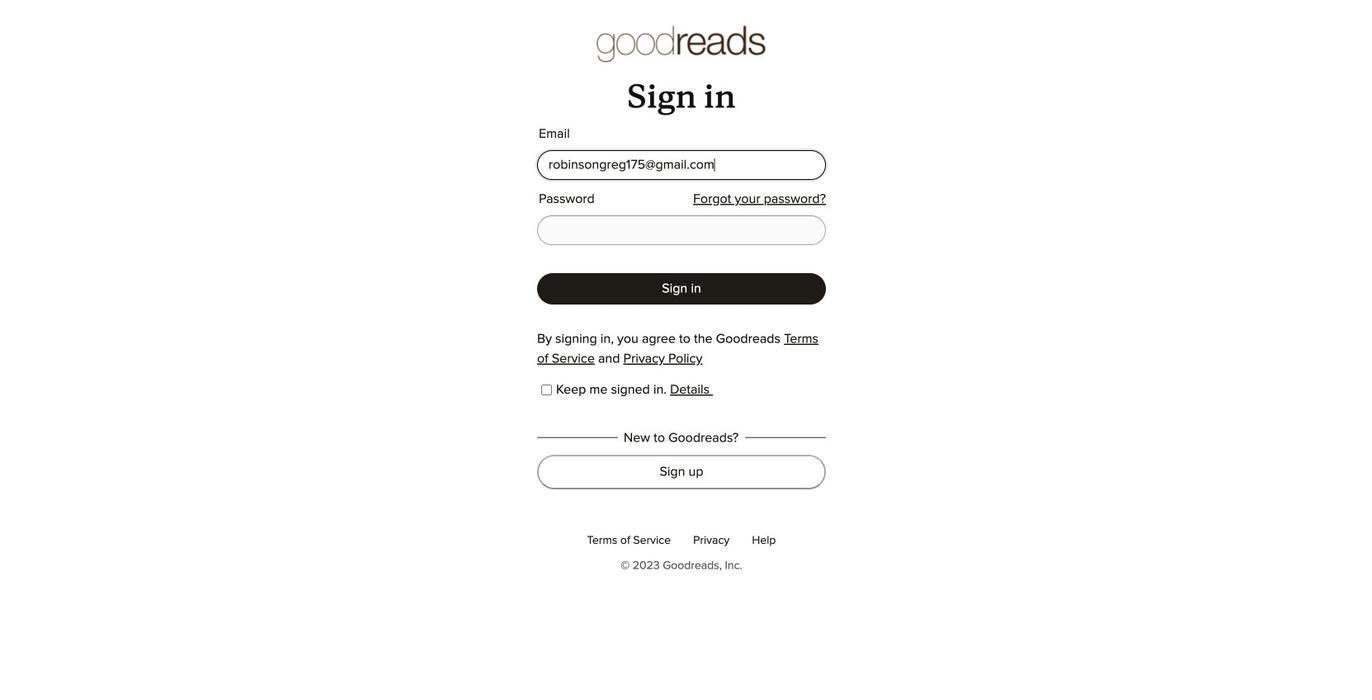 Task type: locate. For each thing, give the bounding box(es) containing it.
None email field
[[537, 150, 826, 180]]

None submit
[[537, 273, 826, 305]]

None password field
[[537, 216, 826, 245]]

None checkbox
[[541, 385, 552, 396]]



Task type: vqa. For each thing, say whether or not it's contained in the screenshot.
checkbox
yes



Task type: describe. For each thing, give the bounding box(es) containing it.
goodreads image
[[597, 25, 766, 64]]



